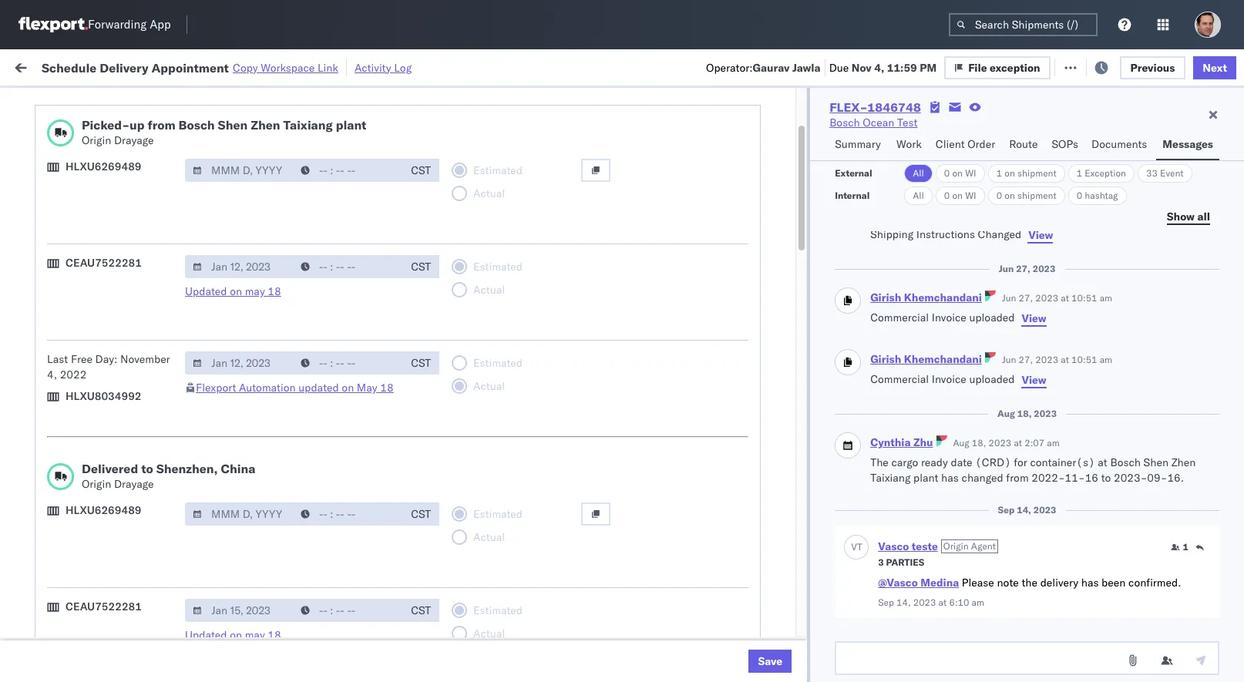Task type: locate. For each thing, give the bounding box(es) containing it.
los inside 'confirm pickup from los angeles, ca'
[[139, 417, 156, 431]]

filtered by:
[[15, 94, 71, 108]]

4 test123456 from the top
[[1050, 290, 1115, 304]]

1 integration test account - karl lagerfeld from the top
[[672, 528, 873, 542]]

work
[[168, 60, 195, 74], [896, 137, 922, 151]]

18 down 11:59 pm pst, jan 24, 2023
[[268, 628, 281, 642]]

vandelay west
[[672, 595, 744, 609]]

import
[[131, 60, 166, 74]]

from inside 'confirm pickup from los angeles, ca'
[[114, 417, 136, 431]]

0 vertical spatial girish
[[870, 291, 901, 305]]

all down work button
[[913, 167, 924, 179]]

angeles, for 11:59 pm pst, dec 13, 2022
[[165, 350, 208, 363]]

2 hlxu6269489 from the top
[[66, 503, 141, 517]]

mmm d, yyyy text field down china
[[185, 503, 295, 526]]

0 on wi up shipping instructions changed view
[[944, 190, 976, 201]]

documents down netherlands
[[35, 636, 91, 650]]

1 vertical spatial schedule delivery appointment button
[[35, 390, 190, 407]]

jun for the middle the view button
[[1002, 292, 1016, 304]]

shen up 09- on the bottom right of page
[[1144, 456, 1169, 470]]

1 vertical spatial commercial
[[870, 372, 929, 386]]

lagerfeld for 8:30 pm pst, jan 23, 2023
[[827, 528, 873, 542]]

0 vertical spatial gvcu5265864
[[950, 527, 1026, 541]]

deadline button
[[241, 123, 395, 138]]

3 resize handle column header from the left
[[446, 119, 464, 682]]

13, for schedule delivery appointment
[[350, 392, 366, 406]]

khemchandani
[[904, 291, 982, 305], [904, 352, 982, 366]]

previous
[[1130, 61, 1175, 74]]

updated
[[185, 284, 227, 298], [185, 628, 227, 642]]

27,
[[1016, 263, 1030, 274], [1019, 292, 1033, 304], [1019, 354, 1033, 365]]

pst, up updated
[[301, 358, 324, 372]]

dec up 11:59 pm pst, jan 12, 2023
[[321, 460, 341, 474]]

vasco
[[878, 540, 909, 554]]

my work
[[15, 56, 84, 77]]

2022 for schedule pickup from los angeles, ca "button" corresponding to 11:59 pm pdt, nov 4, 2022
[[363, 290, 390, 304]]

drayage down up
[[114, 133, 154, 147]]

route
[[1009, 137, 1038, 151]]

has down 'date'
[[941, 471, 959, 485]]

1 vertical spatial plant
[[914, 471, 939, 485]]

ca for 11:59 pm pst, jan 12, 2023
[[35, 501, 50, 515]]

2 vertical spatial mmm d, yyyy text field
[[185, 503, 295, 526]]

0 vertical spatial flexport
[[572, 155, 612, 168]]

uetu5238478 for schedule pickup from los angeles, ca
[[1032, 358, 1107, 372]]

2 schedule pickup from los angeles, ca button from the top
[[35, 213, 219, 246]]

3 schedule delivery appointment from the top
[[35, 527, 190, 541]]

0 vertical spatial clearance
[[119, 146, 169, 160]]

0 horizontal spatial sep
[[878, 597, 894, 608]]

1 vertical spatial schedule delivery appointment
[[35, 391, 190, 405]]

schedule delivery appointment link for 11:59 pm pdt, nov 4, 2022
[[35, 255, 190, 270]]

at inside '@vasco medina please note the delivery has been confirmed. sep 14, 2023 at 6:10 am'
[[939, 597, 947, 608]]

to right 16
[[1101, 471, 1111, 485]]

status : ready for work, blocked, in progress
[[84, 95, 280, 107]]

aug up aug 18, 2023 at 2:07 am
[[998, 408, 1015, 419]]

1 vertical spatial girish khemchandani
[[870, 352, 982, 366]]

4 fcl from the top
[[506, 290, 526, 304]]

2 uploaded from the top
[[969, 372, 1015, 386]]

2 vertical spatial integration
[[672, 629, 725, 643]]

jun down changed
[[999, 263, 1014, 274]]

1 vertical spatial karl
[[804, 562, 824, 575]]

view button up aug 18, 2023
[[1021, 372, 1047, 388]]

pdt,
[[301, 155, 326, 168], [301, 256, 325, 270], [301, 290, 325, 304]]

sep down "changed"
[[998, 504, 1015, 516]]

ceau7522281 for delivered to shenzhen, china
[[66, 600, 142, 614]]

schedule for 1st schedule pickup from los angeles, ca "button" from the top
[[35, 180, 81, 194]]

2 vertical spatial 2130387
[[884, 629, 931, 643]]

exception
[[1085, 167, 1126, 179]]

3 customs from the top
[[73, 621, 117, 635]]

1 updated on may 18 button from the top
[[185, 284, 281, 298]]

1 vertical spatial 13,
[[350, 392, 366, 406]]

1 horizontal spatial taixiang
[[870, 471, 911, 485]]

Search Work text field
[[725, 55, 893, 78]]

1 schedule delivery appointment link from the top
[[35, 255, 190, 270]]

5 test123456 from the top
[[1050, 324, 1115, 338]]

ceau7522281, for 'schedule delivery appointment' link corresponding to 11:59 pm pdt, nov 4, 2022
[[950, 256, 1029, 270]]

0 vertical spatial 18,
[[1017, 408, 1032, 419]]

0 vertical spatial 2130387
[[884, 528, 931, 542]]

1 2130387 from the top
[[884, 528, 931, 542]]

action
[[1190, 60, 1224, 74]]

origin inside delivered to shenzhen, china origin drayage
[[82, 477, 111, 491]]

pm for 11:59 pm pst, jan 24, 2023's schedule pickup from los angeles, ca "link"
[[281, 595, 298, 609]]

shipment
[[1018, 167, 1057, 179], [1018, 190, 1057, 201]]

ca inside 'confirm pickup from los angeles, ca'
[[35, 433, 50, 447]]

2023 down "@vasco medina" button on the bottom right of the page
[[913, 597, 936, 608]]

upload customs clearance documents button up 'november'
[[35, 315, 219, 347]]

hlxu6269489 down delivered
[[66, 503, 141, 517]]

1 invoice from the top
[[932, 311, 967, 325]]

fcl
[[506, 155, 526, 168], [506, 188, 526, 202], [506, 256, 526, 270], [506, 290, 526, 304], [506, 324, 526, 338], [506, 358, 526, 372], [506, 392, 526, 406], [506, 426, 526, 440], [506, 494, 526, 508], [506, 528, 526, 542], [506, 595, 526, 609], [506, 629, 526, 643]]

MMM D, YYYY text field
[[185, 159, 295, 182], [185, 599, 295, 622]]

save
[[758, 654, 783, 668]]

0 horizontal spatial to
[[141, 461, 153, 476]]

ceau7522281, for 6th schedule pickup from los angeles, ca "link" from the bottom of the page
[[950, 188, 1029, 202]]

pickup inside 'confirm pickup from los angeles, ca'
[[78, 417, 111, 431]]

schedule for schedule pickup from los angeles, ca "button" associated with 11:59 pm pst, jan 12, 2023
[[35, 485, 81, 499]]

dec left the may
[[327, 392, 347, 406]]

1 vertical spatial am
[[274, 460, 292, 474]]

2 horizontal spatial 1
[[1183, 541, 1189, 553]]

0 vertical spatial has
[[941, 471, 959, 485]]

schedule pickup from los angeles, ca button for 11:59 pm pst, dec 13, 2022
[[35, 349, 219, 381]]

delivery for 11:59 pm pdt, nov 4, 2022
[[84, 256, 123, 269]]

lhuu7894563, uetu5238478 for schedule pickup from los angeles, ca
[[950, 358, 1107, 372]]

4:00
[[248, 426, 272, 440]]

uploaded for the middle the view button
[[969, 311, 1015, 325]]

schedule delivery appointment link
[[35, 255, 190, 270], [35, 390, 190, 406], [35, 526, 190, 542]]

1 vertical spatial work
[[896, 137, 922, 151]]

taixiang up 12:00 am pdt, aug 19, 2022
[[283, 117, 333, 133]]

clearance up 'november'
[[119, 316, 169, 330]]

risk
[[319, 60, 337, 74]]

abcdefg78456546
[[1050, 358, 1154, 372], [1050, 392, 1154, 406], [1050, 426, 1154, 440], [1050, 460, 1154, 474]]

3 clearance from the top
[[119, 621, 169, 635]]

forwarding app
[[88, 17, 171, 32]]

2 vertical spatial lagerfeld
[[827, 629, 873, 643]]

aug
[[328, 155, 349, 168], [998, 408, 1015, 419], [953, 437, 969, 449]]

work inside button
[[168, 60, 195, 74]]

account for 8:30 pm pst, jan 23, 2023
[[751, 528, 792, 542]]

0 vertical spatial 13,
[[350, 358, 366, 372]]

parties
[[886, 557, 924, 568]]

0 vertical spatial girish khemchandani
[[870, 291, 982, 305]]

upload customs clearance documents button down workitem "button" at the left top of page
[[35, 145, 219, 178]]

8,
[[349, 324, 359, 338]]

upload down netherlands
[[35, 621, 70, 635]]

2 ceau7522281, hlxu6269489, hlxu8034992 from the top
[[950, 222, 1189, 236]]

pst, down 11:59 pm pst, jan 24, 2023
[[294, 629, 317, 643]]

1889466
[[884, 358, 931, 372], [884, 392, 931, 406], [884, 426, 931, 440], [884, 460, 931, 474]]

2 vertical spatial upload customs clearance documents link
[[35, 620, 219, 651]]

from for 11:59 pm pst, jan 24, 2023's schedule pickup from los angeles, ca "link"
[[120, 587, 143, 601]]

2 demo from the top
[[615, 494, 644, 508]]

2 lhuu7894563, uetu5238478 from the top
[[950, 392, 1107, 405]]

0 vertical spatial integration
[[672, 528, 725, 542]]

schedule for 11:59 pm pst, dec 13, 2022 the schedule delivery appointment button
[[35, 391, 81, 405]]

0 vertical spatial jun
[[999, 263, 1014, 274]]

19,
[[352, 155, 368, 168]]

3 lagerfeld from the top
[[827, 629, 873, 643]]

bosch ocean test
[[830, 116, 918, 130], [672, 188, 760, 202], [672, 222, 760, 236], [572, 256, 660, 270], [672, 256, 760, 270], [672, 290, 760, 304], [572, 324, 660, 338], [672, 324, 760, 338], [572, 358, 660, 372], [672, 358, 760, 372], [672, 392, 760, 406], [572, 426, 660, 440], [672, 426, 760, 440], [672, 460, 760, 474]]

2130387 up "parties"
[[884, 528, 931, 542]]

schedule delivery appointment for 11:59 pm pst, dec 13, 2022
[[35, 391, 190, 405]]

24, up '12,'
[[344, 460, 361, 474]]

agent
[[971, 541, 996, 552]]

-- : -- -- text field
[[293, 159, 402, 182], [293, 255, 402, 278], [293, 352, 402, 375], [293, 503, 402, 526], [293, 599, 402, 622]]

2 vertical spatial clearance
[[119, 621, 169, 635]]

33
[[1146, 167, 1158, 179]]

plant down snoozed : no
[[336, 117, 366, 133]]

0 vertical spatial ceau7522281
[[66, 256, 142, 270]]

copy workspace link button
[[233, 61, 338, 74]]

wi
[[965, 167, 976, 179], [965, 190, 976, 201]]

pickup inside schedule pickup from rotterdam, netherlands
[[84, 553, 117, 567]]

pst, for schedule pickup from los angeles, ca "link" for 11:59 pm pst, dec 13, 2022
[[301, 358, 324, 372]]

documents up last
[[35, 331, 91, 345]]

0 vertical spatial origin
[[82, 133, 111, 147]]

resize handle column header
[[220, 119, 239, 682], [392, 119, 410, 682], [446, 119, 464, 682], [546, 119, 564, 682], [646, 119, 664, 682], [800, 119, 819, 682], [924, 119, 942, 682], [1024, 119, 1042, 682], [1205, 119, 1223, 682], [1216, 119, 1235, 682]]

1 vertical spatial shen
[[1144, 456, 1169, 470]]

numbers up "ymluw236679313"
[[1106, 126, 1144, 137]]

0 horizontal spatial numbers
[[950, 132, 988, 143]]

pst, down 4:00 pm pst, dec 23, 2022
[[295, 460, 318, 474]]

pst, down 11:59 pm pst, jan 12, 2023
[[294, 528, 317, 542]]

1 horizontal spatial numbers
[[1106, 126, 1144, 137]]

1 vertical spatial all button
[[904, 187, 933, 205]]

1 vertical spatial hlxu6269489
[[66, 503, 141, 517]]

2 vertical spatial upload
[[35, 621, 70, 635]]

2 maeu9408431 from the top
[[1050, 629, 1128, 643]]

maeu9408431 for 8:30 pm pst, jan 23, 2023
[[1050, 528, 1128, 542]]

1 vertical spatial lagerfeld
[[827, 562, 873, 575]]

ca for 11:59 pm pst, dec 13, 2022
[[35, 365, 50, 379]]

3 lhuu7894563, uetu5238478 from the top
[[950, 426, 1107, 439]]

-- : -- -- text field down 'deadline' button
[[293, 159, 402, 182]]

2 2130387 from the top
[[884, 562, 931, 575]]

1 vertical spatial commercial invoice uploaded view
[[870, 372, 1047, 387]]

0 vertical spatial all button
[[904, 164, 933, 183]]

3 upload from the top
[[35, 621, 70, 635]]

1 vertical spatial maeu9408431
[[1050, 629, 1128, 643]]

1 -- : -- -- text field from the top
[[293, 159, 402, 182]]

- for 8:30 pm pst, jan 28, 2023
[[795, 629, 802, 643]]

shipping
[[870, 227, 914, 241]]

drayage inside delivered to shenzhen, china origin drayage
[[114, 477, 154, 491]]

09-
[[1147, 471, 1167, 485]]

zhu
[[913, 436, 933, 449]]

gvcu5265864 for 8:30 pm pst, jan 28, 2023
[[950, 629, 1026, 643]]

aug left 19,
[[328, 155, 349, 168]]

schedule pickup from rotterdam, netherlands button
[[35, 552, 219, 585]]

flex-2130387 for 8:30 pm pst, jan 28, 2023
[[851, 629, 931, 643]]

event
[[1160, 167, 1184, 179]]

0 vertical spatial jun 27, 2023 at 10:51 am
[[1002, 292, 1112, 304]]

lagerfeld down flex-1662119
[[827, 629, 873, 643]]

1 vertical spatial flexport demo consignee
[[572, 494, 698, 508]]

sep down @vasco
[[878, 597, 894, 608]]

ceau7522281, for upload customs clearance documents link related to 11:00 pm pst, nov 8, 2022
[[950, 324, 1029, 338]]

0 vertical spatial girish khemchandani button
[[870, 291, 982, 305]]

2022 for 11:59 pm pst, dec 13, 2022 the schedule delivery appointment button
[[369, 392, 396, 406]]

customs down picked-
[[73, 146, 117, 160]]

the cargo ready date (crd) for container(s)  at bosch shen zhen taixiang plant has changed from 2022-11-16 to 2023-09-16.
[[870, 456, 1196, 485]]

2 13, from the top
[[350, 392, 366, 406]]

jan for 23,
[[320, 528, 337, 542]]

2 8:30 from the top
[[248, 629, 272, 643]]

schedule pickup from los angeles, ca link
[[35, 179, 219, 210], [35, 213, 219, 244], [35, 281, 219, 312], [35, 349, 219, 380], [35, 484, 219, 515], [35, 586, 219, 617]]

3 abcdefg78456546 from the top
[[1050, 426, 1154, 440]]

11:59 pm pst, dec 13, 2022 up 4:00 pm pst, dec 23, 2022
[[248, 392, 396, 406]]

10 resize handle column header from the left
[[1216, 119, 1235, 682]]

bosch
[[830, 116, 860, 130], [179, 117, 215, 133], [672, 188, 703, 202], [672, 222, 703, 236], [572, 256, 602, 270], [672, 256, 703, 270], [672, 290, 703, 304], [572, 324, 602, 338], [672, 324, 703, 338], [572, 358, 602, 372], [672, 358, 703, 372], [672, 392, 703, 406], [572, 426, 602, 440], [672, 426, 703, 440], [1110, 456, 1141, 470], [672, 460, 703, 474]]

pst, up 4:00 pm pst, dec 23, 2022
[[301, 392, 324, 406]]

0 vertical spatial hlxu6269489
[[66, 160, 141, 173]]

14, inside '@vasco medina please note the delivery has been confirmed. sep 14, 2023 at 6:10 am'
[[897, 597, 911, 608]]

pst,
[[301, 324, 324, 338], [301, 358, 324, 372], [301, 392, 324, 406], [294, 426, 317, 440], [295, 460, 318, 474], [301, 494, 324, 508], [294, 528, 317, 542], [301, 595, 324, 609], [294, 629, 317, 643]]

may
[[357, 381, 377, 395]]

-- : -- -- text field up 8:30 pm pst, jan 23, 2023
[[293, 503, 402, 526]]

numbers inside container numbers
[[950, 132, 988, 143]]

view button up jun 27, 2023
[[1028, 227, 1054, 243]]

mmm d, yyyy text field for hlxu6269489
[[185, 503, 295, 526]]

7 fcl from the top
[[506, 392, 526, 406]]

0 horizontal spatial 14,
[[897, 597, 911, 608]]

1 vertical spatial jun
[[1002, 292, 1016, 304]]

2 updated from the top
[[185, 628, 227, 642]]

flex-2130387 up 3 parties button
[[851, 528, 931, 542]]

may up the 11:00 at the top
[[245, 284, 265, 298]]

0 horizontal spatial taixiang
[[283, 117, 333, 133]]

all
[[913, 167, 924, 179], [913, 190, 924, 201]]

pst, for upload customs clearance documents link related to 11:00 pm pst, nov 8, 2022
[[301, 324, 324, 338]]

flexport automation updated on may 18 button
[[196, 381, 394, 395]]

upload customs clearance documents link up 'november'
[[35, 315, 219, 346]]

origin
[[82, 133, 111, 147], [82, 477, 111, 491], [943, 541, 969, 552]]

0 vertical spatial commercial invoice uploaded view
[[870, 311, 1047, 325]]

24, up 28,
[[347, 595, 363, 609]]

4 lhuu7894563, uetu5238478 from the top
[[950, 459, 1107, 473]]

3 uetu5238478 from the top
[[1032, 426, 1107, 439]]

flex-1889466 for 6:00 am pst, dec 24, 2022
[[851, 460, 931, 474]]

2 vertical spatial aug
[[953, 437, 969, 449]]

-- : -- -- text field up the may
[[293, 352, 402, 375]]

schedule inside schedule pickup from rotterdam, netherlands
[[35, 553, 81, 567]]

aug for aug 18, 2023 at 2:07 am
[[953, 437, 969, 449]]

previous button
[[1120, 56, 1186, 79]]

2023 inside '@vasco medina please note the delivery has been confirmed. sep 14, 2023 at 6:10 am'
[[913, 597, 936, 608]]

1 all button from the top
[[904, 164, 933, 183]]

1 vertical spatial integration
[[672, 562, 725, 575]]

file exception
[[980, 60, 1052, 74], [968, 61, 1040, 74]]

appointment
[[151, 60, 229, 75], [126, 256, 190, 269], [126, 391, 190, 405], [126, 527, 190, 541]]

am right 6:00
[[274, 460, 292, 474]]

demo for flex-1660288
[[615, 155, 644, 168]]

3 cst from the top
[[411, 356, 431, 370]]

1 vertical spatial demo
[[615, 494, 644, 508]]

view button down jun 27, 2023
[[1021, 311, 1047, 326]]

2130387 up @vasco
[[884, 562, 931, 575]]

1 vertical spatial all
[[913, 190, 924, 201]]

gvcu5265864 down msdu7304509
[[950, 527, 1026, 541]]

1 account from the top
[[751, 528, 792, 542]]

0 horizontal spatial 1
[[996, 167, 1002, 179]]

to right delivered
[[141, 461, 153, 476]]

work right import on the left top of the page
[[168, 60, 195, 74]]

1 ceau7522281 from the top
[[66, 256, 142, 270]]

wi down 'client order' button
[[965, 167, 976, 179]]

bosch inside "picked-up from bosch shen zhen taixiang plant origin drayage"
[[179, 117, 215, 133]]

pdt, for schedule pickup from los angeles, ca
[[301, 290, 325, 304]]

angeles, inside 'confirm pickup from los angeles, ca'
[[159, 417, 202, 431]]

1 : from the left
[[112, 95, 114, 107]]

all button
[[904, 164, 933, 183], [904, 187, 933, 205]]

2 11:59 pm pst, dec 13, 2022 from the top
[[248, 392, 396, 406]]

2022 for confirm pickup from los angeles, ca button
[[362, 426, 389, 440]]

sep 14, 2023
[[998, 504, 1057, 516]]

3 1889466 from the top
[[884, 426, 931, 440]]

delivery inside button
[[78, 459, 117, 473]]

flex-2130387
[[851, 528, 931, 542], [851, 562, 931, 575], [851, 629, 931, 643]]

3 schedule pickup from los angeles, ca link from the top
[[35, 281, 219, 312]]

None text field
[[835, 641, 1220, 675]]

:
[[112, 95, 114, 107], [358, 95, 361, 107]]

uploaded for the bottom the view button
[[969, 372, 1015, 386]]

schedule
[[42, 60, 97, 75], [35, 180, 81, 194], [35, 214, 81, 228], [35, 256, 81, 269], [35, 282, 81, 296], [35, 350, 81, 363], [35, 391, 81, 405], [35, 485, 81, 499], [35, 527, 81, 541], [35, 553, 81, 567], [35, 587, 81, 601]]

origin down picked-
[[82, 133, 111, 147]]

0 vertical spatial shipment
[[1018, 167, 1057, 179]]

gvcu5265864 for 8:30 pm pst, jan 23, 2023
[[950, 527, 1026, 541]]

to inside 'the cargo ready date (crd) for container(s)  at bosch shen zhen taixiang plant has changed from 2022-11-16 to 2023-09-16.'
[[1101, 471, 1111, 485]]

7 ca from the top
[[35, 602, 50, 616]]

shipment for 0 on shipment
[[1018, 190, 1057, 201]]

lagerfeld left vasco
[[827, 528, 873, 542]]

numbers for mbl/mawb numbers
[[1106, 126, 1144, 137]]

upload customs clearance documents link for 11:00 pm pst, nov 8, 2022
[[35, 315, 219, 346]]

am for pst,
[[274, 460, 292, 474]]

confirm left delivered
[[35, 459, 75, 473]]

upload customs clearance documents button for 11:00 pm pst, nov 8, 2022
[[35, 315, 219, 347]]

schedule pickup from los angeles, ca for 11:59 pm pst, jan 24, 2023
[[35, 587, 208, 616]]

4 1889466 from the top
[[884, 460, 931, 474]]

route button
[[1003, 130, 1046, 160]]

1 confirm from the top
[[35, 417, 75, 431]]

0 vertical spatial for
[[148, 95, 161, 107]]

6 ca from the top
[[35, 501, 50, 515]]

date
[[951, 456, 973, 470]]

girish for the middle the view button the girish khemchandani button
[[870, 291, 901, 305]]

1 demo from the top
[[615, 155, 644, 168]]

for left work,
[[148, 95, 161, 107]]

1 vertical spatial mmm d, yyyy text field
[[185, 352, 295, 375]]

teste
[[912, 540, 938, 554]]

0 vertical spatial sep
[[998, 504, 1015, 516]]

1 vertical spatial schedule delivery appointment link
[[35, 390, 190, 406]]

los for 4:00 pm pst, dec 23, 2022
[[139, 417, 156, 431]]

integration test account - karl lagerfeld up west
[[672, 562, 873, 575]]

zhen down progress
[[251, 117, 280, 133]]

1 vertical spatial updated on may 18
[[185, 628, 281, 642]]

nov
[[852, 61, 872, 74], [328, 256, 348, 270], [328, 290, 348, 304], [327, 324, 347, 338]]

1 11:59 pm pdt, nov 4, 2022 from the top
[[248, 256, 390, 270]]

8:30 down 6:00
[[248, 528, 272, 542]]

for inside 'the cargo ready date (crd) for container(s)  at bosch shen zhen taixiang plant has changed from 2022-11-16 to 2023-09-16.'
[[1014, 456, 1027, 470]]

3 schedule delivery appointment button from the top
[[35, 526, 190, 543]]

schedule delivery appointment for 11:59 pm pdt, nov 4, 2022
[[35, 256, 190, 269]]

2 vertical spatial schedule delivery appointment button
[[35, 526, 190, 543]]

angeles, for 4:00 pm pst, dec 23, 2022
[[159, 417, 202, 431]]

0 vertical spatial -
[[795, 528, 802, 542]]

2 vertical spatial schedule delivery appointment link
[[35, 526, 190, 542]]

from inside schedule pickup from rotterdam, netherlands
[[120, 553, 143, 567]]

2 invoice from the top
[[932, 372, 967, 386]]

3 hlxu6269489, from the top
[[1032, 256, 1111, 270]]

ceau7522281, for schedule pickup from los angeles, ca "link" corresponding to 11:59 pm pdt, nov 4, 2022
[[950, 290, 1029, 304]]

1 vertical spatial updated
[[185, 628, 227, 642]]

0 vertical spatial updated on may 18 button
[[185, 284, 281, 298]]

confirm up confirm delivery
[[35, 417, 75, 431]]

2 commercial from the top
[[870, 372, 929, 386]]

zhen inside 'the cargo ready date (crd) for container(s)  at bosch shen zhen taixiang plant has changed from 2022-11-16 to 2023-09-16.'
[[1171, 456, 1196, 470]]

0 horizontal spatial shen
[[218, 117, 248, 133]]

flex-1660288
[[851, 155, 931, 168]]

view
[[1028, 228, 1053, 242], [1022, 311, 1047, 325], [1022, 373, 1047, 387]]

2 vertical spatial pdt,
[[301, 290, 325, 304]]

0 vertical spatial updated on may 18
[[185, 284, 281, 298]]

girish
[[870, 291, 901, 305], [870, 352, 901, 366]]

hlxu6269489 for delivered
[[66, 503, 141, 517]]

confirm delivery
[[35, 459, 117, 473]]

flexport demo consignee for flex-1660288
[[572, 155, 698, 168]]

abcdefg78456546 for schedule pickup from los angeles, ca
[[1050, 358, 1154, 372]]

1 schedule pickup from los angeles, ca button from the top
[[35, 179, 219, 212]]

clearance for 11:00 pm pst, nov 8, 2022
[[119, 316, 169, 330]]

pm
[[920, 61, 937, 74], [281, 256, 298, 270], [281, 290, 298, 304], [281, 324, 298, 338], [281, 358, 298, 372], [281, 392, 298, 406], [274, 426, 291, 440], [281, 494, 298, 508], [274, 528, 291, 542], [281, 595, 298, 609], [274, 629, 291, 643]]

pickup for 11:59 pm pst, jan 12, 2023's schedule pickup from los angeles, ca "link"
[[84, 485, 117, 499]]

ocean
[[863, 116, 894, 130], [472, 155, 503, 168], [472, 188, 503, 202], [706, 188, 737, 202], [706, 222, 737, 236], [472, 256, 503, 270], [605, 256, 637, 270], [706, 256, 737, 270], [472, 290, 503, 304], [706, 290, 737, 304], [472, 324, 503, 338], [605, 324, 637, 338], [706, 324, 737, 338], [472, 358, 503, 372], [605, 358, 637, 372], [706, 358, 737, 372], [472, 392, 503, 406], [706, 392, 737, 406], [472, 426, 503, 440], [605, 426, 637, 440], [706, 426, 737, 440], [706, 460, 737, 474], [472, 494, 503, 508], [472, 528, 503, 542], [472, 595, 503, 609], [472, 629, 503, 643]]

ca for 11:59 pm pst, jan 24, 2023
[[35, 602, 50, 616]]

from for confirm pickup from los angeles, ca link
[[114, 417, 136, 431]]

abcdefg78456546 for confirm pickup from los angeles, ca
[[1050, 426, 1154, 440]]

all button down work button
[[904, 164, 933, 183]]

the
[[870, 456, 889, 470]]

1 - from the top
[[795, 528, 802, 542]]

0 vertical spatial view
[[1028, 228, 1053, 242]]

1 vertical spatial account
[[751, 562, 792, 575]]

shipment up 0 on shipment
[[1018, 167, 1057, 179]]

13, up the may
[[350, 358, 366, 372]]

27, up aug 18, 2023
[[1019, 354, 1033, 365]]

: for status
[[112, 95, 114, 107]]

6 schedule pickup from los angeles, ca link from the top
[[35, 586, 219, 617]]

view up jun 27, 2023
[[1028, 228, 1053, 242]]

vandelay for vandelay
[[572, 595, 617, 609]]

clearance down up
[[119, 146, 169, 160]]

1 jun 27, 2023 at 10:51 am from the top
[[1002, 292, 1112, 304]]

3 - from the top
[[795, 629, 802, 643]]

3 flex-2130387 from the top
[[851, 629, 931, 643]]

lhuu7894563, uetu5238478
[[950, 358, 1107, 372], [950, 392, 1107, 405], [950, 426, 1107, 439], [950, 459, 1107, 473]]

upload customs clearance documents link down workitem "button" at the left top of page
[[35, 145, 219, 176]]

2 schedule delivery appointment button from the top
[[35, 390, 190, 407]]

activity log
[[355, 61, 412, 74]]

am right the 12:00
[[281, 155, 299, 168]]

: left ready
[[112, 95, 114, 107]]

drayage inside "picked-up from bosch shen zhen taixiang plant origin drayage"
[[114, 133, 154, 147]]

2 girish from the top
[[870, 352, 901, 366]]

27, for the bottom the view button
[[1019, 354, 1033, 365]]

0 vertical spatial customs
[[73, 146, 117, 160]]

flexport automation updated on may 18
[[196, 381, 394, 395]]

6 schedule pickup from los angeles, ca button from the top
[[35, 586, 219, 619]]

bookings test consignee
[[672, 494, 795, 508]]

schedule pickup from los angeles, ca for 11:59 pm pst, dec 13, 2022
[[35, 350, 208, 379]]

1 commercial from the top
[[870, 311, 929, 325]]

2 schedule delivery appointment link from the top
[[35, 390, 190, 406]]

1 vertical spatial may
[[245, 628, 265, 642]]

0 vertical spatial uploaded
[[969, 311, 1015, 325]]

2 ceau7522281 from the top
[[66, 600, 142, 614]]

0 vertical spatial 11:59 pm pst, dec 13, 2022
[[248, 358, 396, 372]]

wi for 1
[[965, 167, 976, 179]]

work up 1660288
[[896, 137, 922, 151]]

1 for on
[[996, 167, 1002, 179]]

11-
[[1065, 471, 1085, 485]]

upload customs clearance documents down schedule pickup from rotterdam, netherlands at the left of the page
[[35, 621, 169, 650]]

0 vertical spatial 0 on wi
[[944, 167, 976, 179]]

4, inside last free day: november 4, 2022
[[47, 368, 57, 382]]

8:30 down 11:59 pm pst, jan 24, 2023
[[248, 629, 272, 643]]

3 gvcu5265864 from the top
[[950, 629, 1026, 643]]

delivery for 6:00 am pst, dec 24, 2022
[[78, 459, 117, 473]]

MMM D, YYYY text field
[[185, 255, 295, 278], [185, 352, 295, 375], [185, 503, 295, 526]]

2 vertical spatial origin
[[943, 541, 969, 552]]

1 vertical spatial uploaded
[[969, 372, 1015, 386]]

wi down caiu7969337
[[965, 190, 976, 201]]

0 vertical spatial account
[[751, 528, 792, 542]]

0 vertical spatial 11:59 pm pdt, nov 4, 2022
[[248, 256, 390, 270]]

upload customs clearance documents button
[[35, 145, 219, 178], [35, 315, 219, 347]]

11 ocean fcl from the top
[[472, 595, 526, 609]]

v t
[[851, 541, 862, 553]]

dec up updated
[[327, 358, 347, 372]]

4 flex-1889466 from the top
[[851, 460, 931, 474]]

1 vertical spatial ceau7522281
[[66, 600, 142, 614]]

work inside button
[[896, 137, 922, 151]]

1 lhuu7894563, from the top
[[950, 358, 1029, 372]]

: left "no"
[[358, 95, 361, 107]]

12 ocean fcl from the top
[[472, 629, 526, 643]]

documents for upload customs clearance documents link associated with 12:00 am pdt, aug 19, 2022
[[35, 161, 91, 175]]

shen down in
[[218, 117, 248, 133]]

vasco teste button
[[878, 540, 938, 554]]

commercial
[[870, 311, 929, 325], [870, 372, 929, 386]]

lhuu7894563,
[[950, 358, 1029, 372], [950, 392, 1029, 405], [950, 426, 1029, 439], [950, 459, 1029, 473]]

0 horizontal spatial 18,
[[972, 437, 986, 449]]

may down 11:59 pm pst, jan 24, 2023
[[245, 628, 265, 642]]

pst, for 11:59 pm pst, jan 12, 2023's schedule pickup from los angeles, ca "link"
[[301, 494, 324, 508]]

updated for drayage
[[185, 628, 227, 642]]

2 schedule pickup from los angeles, ca link from the top
[[35, 213, 219, 244]]

pm for upload customs clearance documents link related to 11:00 pm pst, nov 8, 2022
[[281, 324, 298, 338]]

2 vertical spatial upload customs clearance documents
[[35, 621, 169, 650]]

1 customs from the top
[[73, 146, 117, 160]]

pst, left 8,
[[301, 324, 324, 338]]

1 vertical spatial 2130387
[[884, 562, 931, 575]]

2023 down 0 on shipment
[[1033, 263, 1056, 274]]

1 horizontal spatial :
[[358, 95, 361, 107]]

flex-2130387 button
[[826, 524, 934, 545], [826, 524, 934, 545], [826, 558, 934, 579], [826, 558, 934, 579], [826, 626, 934, 647], [826, 626, 934, 647]]

jun 27, 2023 at 10:51 am up aug 18, 2023
[[1002, 354, 1112, 365]]

1 vertical spatial 18,
[[972, 437, 986, 449]]

(0)
[[251, 60, 271, 74]]

1 vertical spatial upload customs clearance documents button
[[35, 315, 219, 347]]

view up aug 18, 2023
[[1022, 373, 1047, 387]]

forwarding app link
[[19, 17, 171, 32]]

2023-
[[1114, 471, 1147, 485]]

ceau7522281,
[[950, 188, 1029, 202], [950, 222, 1029, 236], [950, 256, 1029, 270], [950, 290, 1029, 304], [950, 324, 1029, 338]]

2 horizontal spatial aug
[[998, 408, 1015, 419]]

2 vertical spatial gvcu5265864
[[950, 629, 1026, 643]]

1 horizontal spatial aug
[[953, 437, 969, 449]]

1 vertical spatial shipment
[[1018, 190, 1057, 201]]

1 horizontal spatial sep
[[998, 504, 1015, 516]]

shen inside "picked-up from bosch shen zhen taixiang plant origin drayage"
[[218, 117, 248, 133]]

jun 27, 2023 at 10:51 am for the middle the view button
[[1002, 292, 1112, 304]]

may for china
[[245, 628, 265, 642]]

2 -- : -- -- text field from the top
[[293, 255, 402, 278]]

23, for 2023
[[340, 528, 357, 542]]

1 ceau7522281, from the top
[[950, 188, 1029, 202]]

3 2130387 from the top
[[884, 629, 931, 643]]

1 vertical spatial has
[[1081, 576, 1099, 590]]

maeu9408431 down maeu9736123
[[1050, 528, 1128, 542]]

customs up day:
[[73, 316, 117, 330]]

18 for china
[[268, 628, 281, 642]]

2 updated on may 18 from the top
[[185, 628, 281, 642]]

1 ceau7522281, hlxu6269489, hlxu8034992 from the top
[[950, 188, 1189, 202]]

14, down @vasco
[[897, 597, 911, 608]]

hlxu8034992 for 'schedule delivery appointment' link corresponding to 11:59 pm pdt, nov 4, 2022
[[1113, 256, 1189, 270]]

confirm inside 'confirm pickup from los angeles, ca'
[[35, 417, 75, 431]]

2 flex-1889466 from the top
[[851, 392, 931, 406]]

message (0)
[[208, 60, 271, 74]]

-- : -- -- text field up 28,
[[293, 599, 402, 622]]

1 vertical spatial drayage
[[114, 477, 154, 491]]

uetu5238478 for schedule delivery appointment
[[1032, 392, 1107, 405]]

1 vertical spatial 0 on wi
[[944, 190, 976, 201]]

integration test account - karl lagerfeld down bookings test consignee
[[672, 528, 873, 542]]

1 wi from the top
[[965, 167, 976, 179]]

14, down 'the cargo ready date (crd) for container(s)  at bosch shen zhen taixiang plant has changed from 2022-11-16 to 2023-09-16.'
[[1017, 504, 1031, 516]]

pst, up 8:30 pm pst, jan 28, 2023
[[301, 595, 324, 609]]

pst, up 8:30 pm pst, jan 23, 2023
[[301, 494, 324, 508]]

customs
[[73, 146, 117, 160], [73, 316, 117, 330], [73, 621, 117, 635]]

integration test account - karl lagerfeld up the save
[[672, 629, 873, 643]]

8 ocean fcl from the top
[[472, 426, 526, 440]]

0 vertical spatial drayage
[[114, 133, 154, 147]]

8:30 for 8:30 pm pst, jan 23, 2023
[[248, 528, 272, 542]]

1 vertical spatial 14,
[[897, 597, 911, 608]]

2 : from the left
[[358, 95, 361, 107]]

5 schedule pickup from los angeles, ca button from the top
[[35, 484, 219, 517]]

0 vertical spatial upload customs clearance documents
[[35, 146, 169, 175]]

mmm d, yyyy text field for ceau7522281
[[185, 255, 295, 278]]

confirm inside button
[[35, 459, 75, 473]]

jun
[[999, 263, 1014, 274], [1002, 292, 1016, 304], [1002, 354, 1016, 365]]

11:59 pm pst, dec 13, 2022 up updated
[[248, 358, 396, 372]]

invoice for the bottom the view button
[[932, 372, 967, 386]]

2 schedule delivery appointment from the top
[[35, 391, 190, 405]]

2 abcdefg78456546 from the top
[[1050, 392, 1154, 406]]

shipment for 1 on shipment
[[1018, 167, 1057, 179]]

1 mmm d, yyyy text field from the top
[[185, 255, 295, 278]]

cst
[[411, 163, 431, 177], [411, 260, 431, 274], [411, 356, 431, 370], [411, 507, 431, 521], [411, 604, 431, 617]]

flex-2130387 up @vasco
[[851, 562, 931, 575]]

all button for external
[[904, 164, 933, 183]]

at inside 'the cargo ready date (crd) for container(s)  at bosch shen zhen taixiang plant has changed from 2022-11-16 to 2023-09-16.'
[[1098, 456, 1108, 470]]

5 schedule pickup from los angeles, ca link from the top
[[35, 484, 219, 515]]



Task type: describe. For each thing, give the bounding box(es) containing it.
app
[[150, 17, 171, 32]]

bosch inside 'the cargo ready date (crd) for container(s)  at bosch shen zhen taixiang plant has changed from 2022-11-16 to 2023-09-16.'
[[1110, 456, 1141, 470]]

aug for aug 18, 2023
[[998, 408, 1015, 419]]

jawla
[[792, 61, 821, 74]]

2 ocean fcl from the top
[[472, 188, 526, 202]]

0 vertical spatial 27,
[[1016, 263, 1030, 274]]

0 vertical spatial view button
[[1028, 227, 1054, 243]]

0 left hashtag
[[1077, 190, 1082, 201]]

- for 8:30 pm pst, jan 23, 2023
[[795, 528, 802, 542]]

8:30 pm pst, jan 28, 2023
[[248, 629, 386, 643]]

upload for 11:00
[[35, 316, 70, 330]]

progress
[[242, 95, 280, 107]]

1 commercial invoice uploaded view from the top
[[870, 311, 1047, 325]]

pm for schedule pickup from los angeles, ca "link" corresponding to 11:59 pm pdt, nov 4, 2022
[[281, 290, 298, 304]]

0 up instructions
[[944, 190, 950, 201]]

consignee for flex-1660288
[[647, 155, 698, 168]]

lhuu7894563, uetu5238478 for schedule delivery appointment
[[950, 392, 1107, 405]]

9 resize handle column header from the left
[[1205, 119, 1223, 682]]

confirmed.
[[1129, 576, 1181, 590]]

1660288
[[884, 155, 931, 168]]

9 fcl from the top
[[506, 494, 526, 508]]

mbl/mawb numbers
[[1050, 126, 1144, 137]]

taixiang inside "picked-up from bosch shen zhen taixiang plant origin drayage"
[[283, 117, 333, 133]]

automation
[[239, 381, 296, 395]]

copy
[[233, 61, 258, 74]]

2 mmm d, yyyy text field from the top
[[185, 599, 295, 622]]

client
[[936, 137, 965, 151]]

2023 down '12,'
[[359, 528, 386, 542]]

ceau7522281, hlxu6269489, hlxu8034992 for schedule pickup from los angeles, ca "button" corresponding to 11:59 pm pdt, nov 4, 2022
[[950, 290, 1189, 304]]

abcd1234560
[[950, 595, 1026, 609]]

2023 up aug 18, 2023
[[1036, 354, 1058, 365]]

hashtag
[[1085, 190, 1118, 201]]

3 upload customs clearance documents link from the top
[[35, 620, 219, 651]]

ceau7522281, hlxu6269489, hlxu8034992 for 5th schedule pickup from los angeles, ca "button" from the bottom of the page
[[950, 222, 1189, 236]]

origin inside vasco teste origin agent
[[943, 541, 969, 552]]

pst, for confirm pickup from los angeles, ca link
[[294, 426, 317, 440]]

confirm for confirm pickup from los angeles, ca
[[35, 417, 75, 431]]

11:59 pm pst, jan 12, 2023
[[248, 494, 393, 508]]

Search Shipments (/) text field
[[949, 13, 1098, 36]]

dec for confirm delivery
[[321, 460, 341, 474]]

flex-1889466 for 11:59 pm pst, dec 13, 2022
[[851, 358, 931, 372]]

batch
[[1157, 60, 1187, 74]]

0 down 1 on shipment
[[996, 190, 1002, 201]]

2 khemchandani from the top
[[904, 352, 982, 366]]

documents for upload customs clearance documents link related to 11:00 pm pst, nov 8, 2022
[[35, 331, 91, 345]]

show all button
[[1158, 205, 1220, 228]]

documents for first upload customs clearance documents link from the bottom of the page
[[35, 636, 91, 650]]

schedule pickup from los angeles, ca button for 11:59 pm pst, jan 24, 2023
[[35, 586, 219, 619]]

1 fcl from the top
[[506, 155, 526, 168]]

all button for internal
[[904, 187, 933, 205]]

0 vertical spatial aug
[[328, 155, 349, 168]]

2023 down jun 27, 2023
[[1036, 292, 1058, 304]]

bosch ocean test link
[[830, 115, 918, 130]]

@vasco
[[878, 576, 918, 590]]

sep inside '@vasco medina please note the delivery has been confirmed. sep 14, 2023 at 6:10 am'
[[878, 597, 894, 608]]

plant inside 'the cargo ready date (crd) for container(s)  at bosch shen zhen taixiang plant has changed from 2022-11-16 to 2023-09-16.'
[[914, 471, 939, 485]]

1 vertical spatial flexport
[[196, 381, 236, 395]]

integration test account - karl lagerfeld for 8:30 pm pst, jan 28, 2023
[[672, 629, 873, 643]]

los for 11:59 pm pst, dec 13, 2022
[[145, 350, 163, 363]]

file down search shipments (/) 'text box'
[[980, 60, 999, 74]]

delivered
[[82, 461, 138, 476]]

upload customs clearance documents for 12:00
[[35, 146, 169, 175]]

uetu5238478 for confirm pickup from los angeles, ca
[[1032, 426, 1107, 439]]

2 integration from the top
[[672, 562, 725, 575]]

24, for 2022
[[344, 460, 361, 474]]

zhen inside "picked-up from bosch shen zhen taixiang plant origin drayage"
[[251, 117, 280, 133]]

12,
[[347, 494, 363, 508]]

picked-
[[82, 117, 130, 133]]

12 fcl from the top
[[506, 629, 526, 643]]

dec for schedule pickup from los angeles, ca
[[327, 358, 347, 372]]

ca for 11:59 pm pdt, nov 4, 2022
[[35, 297, 50, 311]]

2 mmm d, yyyy text field from the top
[[185, 352, 295, 375]]

1 vertical spatial view button
[[1021, 311, 1047, 326]]

due
[[829, 61, 849, 74]]

next button
[[1194, 56, 1236, 79]]

pm for schedule pickup from los angeles, ca "link" for 11:59 pm pst, dec 13, 2022
[[281, 358, 298, 372]]

batch action button
[[1133, 55, 1234, 78]]

pickup for schedule pickup from los angeles, ca "link" corresponding to 11:59 pm pdt, nov 4, 2022
[[84, 282, 117, 296]]

from for fifth schedule pickup from los angeles, ca "link" from the bottom
[[120, 214, 143, 228]]

2023 up 2:07
[[1034, 408, 1057, 419]]

10 ocean fcl from the top
[[472, 528, 526, 542]]

2 fcl from the top
[[506, 188, 526, 202]]

schedule for 8:30 pm pst, jan 23, 2023's the schedule delivery appointment button
[[35, 527, 81, 541]]

numbers for container numbers
[[950, 132, 988, 143]]

16.
[[1167, 471, 1184, 485]]

2 10:51 from the top
[[1072, 354, 1097, 365]]

west
[[720, 595, 744, 609]]

flex-1846748 link
[[830, 99, 921, 115]]

2 flex-2130387 from the top
[[851, 562, 931, 575]]

ceau7522281, hlxu6269489, hlxu8034992 for 1st schedule pickup from los angeles, ca "button" from the top
[[950, 188, 1189, 202]]

status
[[84, 95, 112, 107]]

pickup for schedule pickup from los angeles, ca "link" for 11:59 pm pst, dec 13, 2022
[[84, 350, 117, 363]]

2 gvcu5265864 from the top
[[950, 561, 1026, 575]]

to inside delivered to shenzhen, china origin drayage
[[141, 461, 153, 476]]

from for schedule pickup from rotterdam, netherlands link on the bottom of page
[[120, 553, 143, 567]]

all for internal
[[913, 190, 924, 201]]

activity log button
[[355, 59, 412, 76]]

2 resize handle column header from the left
[[392, 119, 410, 682]]

workitem button
[[9, 123, 224, 138]]

1 schedule pickup from los angeles, ca from the top
[[35, 180, 208, 209]]

2 hlxu6269489, from the top
[[1032, 222, 1111, 236]]

schedule for 11:59 pm pst, dec 13, 2022 schedule pickup from los angeles, ca "button"
[[35, 350, 81, 363]]

1 on shipment
[[996, 167, 1057, 179]]

2 - from the top
[[795, 562, 802, 575]]

3 fcl from the top
[[506, 256, 526, 270]]

plant inside "picked-up from bosch shen zhen taixiang plant origin drayage"
[[336, 117, 366, 133]]

2023 right 28,
[[359, 629, 386, 643]]

3 ocean fcl from the top
[[472, 256, 526, 270]]

7 ocean fcl from the top
[[472, 392, 526, 406]]

am inside '@vasco medina please note the delivery has been confirmed. sep 14, 2023 at 6:10 am'
[[972, 597, 984, 608]]

link
[[318, 61, 338, 74]]

pickup for 6th schedule pickup from los angeles, ca "link" from the bottom of the page
[[84, 180, 117, 194]]

nov for schedule delivery appointment
[[328, 256, 348, 270]]

1 hlxu6269489, from the top
[[1032, 188, 1111, 202]]

updated on may 18 for bosch
[[185, 284, 281, 298]]

message
[[208, 60, 251, 74]]

the
[[1022, 576, 1038, 590]]

2 integration test account - karl lagerfeld from the top
[[672, 562, 873, 575]]

2 schedule pickup from los angeles, ca from the top
[[35, 214, 208, 243]]

8 resize handle column header from the left
[[1024, 119, 1042, 682]]

container numbers
[[950, 119, 991, 143]]

1 vertical spatial 18
[[380, 381, 394, 395]]

from inside "picked-up from bosch shen zhen taixiang plant origin drayage"
[[148, 117, 175, 133]]

1889466 for 11:59 pm pst, dec 13, 2022
[[884, 358, 931, 372]]

deadline
[[248, 126, 286, 137]]

girish khemchandani button for the middle the view button
[[870, 291, 982, 305]]

5 ceau7522281, hlxu6269489, hlxu8034992 from the top
[[950, 324, 1189, 338]]

pdt, for schedule delivery appointment
[[301, 256, 325, 270]]

nov for schedule pickup from los angeles, ca
[[328, 290, 348, 304]]

aug 18, 2023 at 2:07 am
[[953, 437, 1060, 449]]

integration test account - karl lagerfeld for 8:30 pm pst, jan 23, 2023
[[672, 528, 873, 542]]

has inside 'the cargo ready date (crd) for container(s)  at bosch shen zhen taixiang plant has changed from 2022-11-16 to 2023-09-16.'
[[941, 471, 959, 485]]

187
[[355, 60, 375, 74]]

appointment for 11:59 pm pst, dec 13, 2022
[[126, 391, 190, 405]]

by:
[[56, 94, 71, 108]]

schedule pickup from los angeles, ca link for 11:59 pm pst, jan 12, 2023
[[35, 484, 219, 515]]

1 ca from the top
[[35, 195, 50, 209]]

1 ocean fcl from the top
[[472, 155, 526, 168]]

last
[[47, 352, 68, 366]]

free
[[71, 352, 92, 366]]

18 for bosch
[[268, 284, 281, 298]]

hlxu8034992 for 6th schedule pickup from los angeles, ca "link" from the bottom of the page
[[1113, 188, 1189, 202]]

origin inside "picked-up from bosch shen zhen taixiang plant origin drayage"
[[82, 133, 111, 147]]

taixiang inside 'the cargo ready date (crd) for container(s)  at bosch shen zhen taixiang plant has changed from 2022-11-16 to 2023-09-16.'
[[870, 471, 911, 485]]

1662119
[[884, 595, 931, 609]]

6 ocean fcl from the top
[[472, 358, 526, 372]]

test123456 for fifth schedule pickup from los angeles, ca "link" from the bottom
[[1050, 222, 1115, 236]]

work button
[[890, 130, 930, 160]]

please
[[962, 576, 994, 590]]

schedule for the schedule pickup from rotterdam, netherlands button
[[35, 553, 81, 567]]

4 ocean fcl from the top
[[472, 290, 526, 304]]

view inside shipping instructions changed view
[[1028, 228, 1053, 242]]

up
[[130, 117, 145, 133]]

2 ca from the top
[[35, 229, 50, 243]]

1889466 for 4:00 pm pst, dec 23, 2022
[[884, 426, 931, 440]]

1893174
[[884, 494, 931, 508]]

delivery for 8:30 pm pst, jan 23, 2023
[[84, 527, 123, 541]]

next
[[1203, 61, 1227, 74]]

los for 11:59 pm pdt, nov 4, 2022
[[145, 282, 163, 296]]

filtered
[[15, 94, 53, 108]]

updated on may 18 for china
[[185, 628, 281, 642]]

schedule pickup from los angeles, ca link for 11:59 pm pst, jan 24, 2023
[[35, 586, 219, 617]]

v
[[851, 541, 857, 553]]

2 vertical spatial view button
[[1021, 372, 1047, 388]]

cargo
[[891, 456, 918, 470]]

8:30 pm pst, jan 23, 2023
[[248, 528, 386, 542]]

upload for 12:00
[[35, 146, 70, 160]]

test123456 for schedule pickup from los angeles, ca "link" corresponding to 11:59 pm pdt, nov 4, 2022
[[1050, 290, 1115, 304]]

2 cst from the top
[[411, 260, 431, 274]]

log
[[394, 61, 412, 74]]

confirm pickup from los angeles, ca button
[[35, 417, 219, 449]]

from for 11:59 pm pst, jan 12, 2023's schedule pickup from los angeles, ca "link"
[[120, 485, 143, 499]]

5 cst from the top
[[411, 604, 431, 617]]

has inside '@vasco medina please note the delivery has been confirmed. sep 14, 2023 at 6:10 am'
[[1081, 576, 1099, 590]]

all for external
[[913, 167, 924, 179]]

confirm delivery link
[[35, 458, 117, 474]]

1 button
[[1171, 541, 1189, 554]]

6 resize handle column header from the left
[[800, 119, 819, 682]]

shen inside 'the cargo ready date (crd) for container(s)  at bosch shen zhen taixiang plant has changed from 2022-11-16 to 2023-09-16.'
[[1144, 456, 1169, 470]]

2 karl from the top
[[804, 562, 824, 575]]

t
[[857, 541, 862, 553]]

abcdefg78456546 for confirm delivery
[[1050, 460, 1154, 474]]

schedule for 11:59 pm pst, jan 24, 2023 schedule pickup from los angeles, ca "button"
[[35, 587, 81, 601]]

6:00
[[248, 460, 272, 474]]

schedule pickup from rotterdam, netherlands link
[[35, 552, 219, 583]]

from inside 'the cargo ready date (crd) for container(s)  at bosch shen zhen taixiang plant has changed from 2022-11-16 to 2023-09-16.'
[[1006, 471, 1029, 485]]

angeles, for 11:59 pm pdt, nov 4, 2022
[[165, 282, 208, 296]]

2 1889466 from the top
[[884, 392, 931, 406]]

china
[[221, 461, 255, 476]]

2 vertical spatial view
[[1022, 373, 1047, 387]]

4:00 pm pst, dec 23, 2022
[[248, 426, 389, 440]]

lhuu7894563, for confirm delivery
[[950, 459, 1029, 473]]

delivery
[[1040, 576, 1078, 590]]

2023 up (crd)
[[989, 437, 1012, 449]]

pickup for schedule pickup from rotterdam, netherlands link on the bottom of page
[[84, 553, 117, 567]]

5 hlxu6269489, from the top
[[1032, 324, 1111, 338]]

1 cst from the top
[[411, 163, 431, 177]]

4 cst from the top
[[411, 507, 431, 521]]

flex-1662119
[[851, 595, 931, 609]]

flexport. image
[[19, 17, 88, 32]]

forwarding
[[88, 17, 147, 32]]

8 fcl from the top
[[506, 426, 526, 440]]

hlxu8034992 for fifth schedule pickup from los angeles, ca "link" from the bottom
[[1113, 222, 1189, 236]]

schedule for schedule pickup from los angeles, ca "button" corresponding to 11:59 pm pdt, nov 4, 2022
[[35, 282, 81, 296]]

1 khemchandani from the top
[[904, 291, 982, 305]]

10 fcl from the top
[[506, 528, 526, 542]]

4 resize handle column header from the left
[[546, 119, 564, 682]]

jun for the bottom the view button
[[1002, 354, 1016, 365]]

cynthia zhu
[[870, 436, 933, 449]]

2 girish khemchandani from the top
[[870, 352, 982, 366]]

11:59 pm pdt, nov 4, 2022 for schedule pickup from los angeles, ca
[[248, 290, 390, 304]]

flexport for 11:59 pm pst, jan 12, 2023
[[572, 494, 612, 508]]

2023 down 2022-
[[1034, 504, 1057, 516]]

medina
[[921, 576, 959, 590]]

show
[[1167, 209, 1195, 223]]

0 down client
[[944, 167, 950, 179]]

ready
[[118, 95, 146, 107]]

karl for 8:30 pm pst, jan 28, 2023
[[804, 629, 824, 643]]

0 vertical spatial 14,
[[1017, 504, 1031, 516]]

2023 up 8:30 pm pst, jan 28, 2023
[[366, 595, 393, 609]]

in
[[231, 95, 239, 107]]

blocked,
[[190, 95, 228, 107]]

confirm for confirm delivery
[[35, 459, 75, 473]]

6 fcl from the top
[[506, 358, 526, 372]]

file up container
[[968, 61, 987, 74]]

1 mmm d, yyyy text field from the top
[[185, 159, 295, 182]]

note
[[997, 576, 1019, 590]]

@vasco medina button
[[878, 576, 959, 590]]

1 vertical spatial view
[[1022, 311, 1047, 325]]

client order
[[936, 137, 995, 151]]

am for pdt,
[[281, 155, 299, 168]]

9 ocean fcl from the top
[[472, 494, 526, 508]]

integration for 8:30 pm pst, jan 28, 2023
[[672, 629, 725, 643]]

appointment for 8:30 pm pst, jan 23, 2023
[[126, 527, 190, 541]]

dec for schedule delivery appointment
[[327, 392, 347, 406]]

vandelay for vandelay west
[[672, 595, 717, 609]]

snoozed : no
[[322, 95, 377, 107]]

5 resize handle column header from the left
[[646, 119, 664, 682]]

netherlands
[[35, 569, 96, 582]]

operator: gaurav jawla
[[706, 61, 821, 74]]

save button
[[749, 650, 792, 673]]

1 schedule pickup from los angeles, ca link from the top
[[35, 179, 219, 210]]

pm for 'schedule delivery appointment' link corresponding to 11:59 pm pdt, nov 4, 2022
[[281, 256, 298, 270]]

flexport demo consignee for flex-1893174
[[572, 494, 698, 508]]

shipping instructions changed view
[[870, 227, 1053, 242]]

msdu7304509
[[950, 493, 1028, 507]]

2022 inside last free day: november 4, 2022
[[60, 368, 87, 382]]

1 inside button
[[1183, 541, 1189, 553]]

2 commercial invoice uploaded view from the top
[[870, 372, 1047, 387]]

jan for 24,
[[327, 595, 344, 609]]

2 lagerfeld from the top
[[827, 562, 873, 575]]

187 on track
[[355, 60, 418, 74]]

5 fcl from the top
[[506, 324, 526, 338]]

from for schedule pickup from los angeles, ca "link" corresponding to 11:59 pm pdt, nov 4, 2022
[[120, 282, 143, 296]]

5 ocean fcl from the top
[[472, 324, 526, 338]]

4 hlxu6269489, from the top
[[1032, 290, 1111, 304]]

11 fcl from the top
[[506, 595, 526, 609]]

-- : -- -- text field for hlxu6269489 mmm d, yyyy text box
[[293, 503, 402, 526]]

invoice for the middle the view button
[[932, 311, 967, 325]]

7 resize handle column header from the left
[[924, 119, 942, 682]]

2 account from the top
[[751, 562, 792, 575]]

2023 right '12,'
[[366, 494, 393, 508]]

caiu7969337
[[950, 154, 1022, 168]]

customs for 11:00 pm pst, nov 8, 2022
[[73, 316, 117, 330]]

documents inside button
[[1092, 137, 1147, 151]]

due nov 4, 11:59 pm
[[829, 61, 937, 74]]

3 upload customs clearance documents from the top
[[35, 621, 169, 650]]

1 girish khemchandani from the top
[[870, 291, 982, 305]]

3 test123456 from the top
[[1050, 256, 1115, 270]]

0 horizontal spatial for
[[148, 95, 161, 107]]

aug 18, 2023
[[998, 408, 1057, 419]]

1 10:51 from the top
[[1072, 292, 1097, 304]]

ca for 4:00 pm pst, dec 23, 2022
[[35, 433, 50, 447]]

1 resize handle column header from the left
[[220, 119, 239, 682]]

internal
[[835, 190, 870, 201]]

mbl/mawb numbers button
[[1042, 123, 1220, 138]]



Task type: vqa. For each thing, say whether or not it's contained in the screenshot.
PDT, associated with Schedule Pickup from Los Angeles, CA
yes



